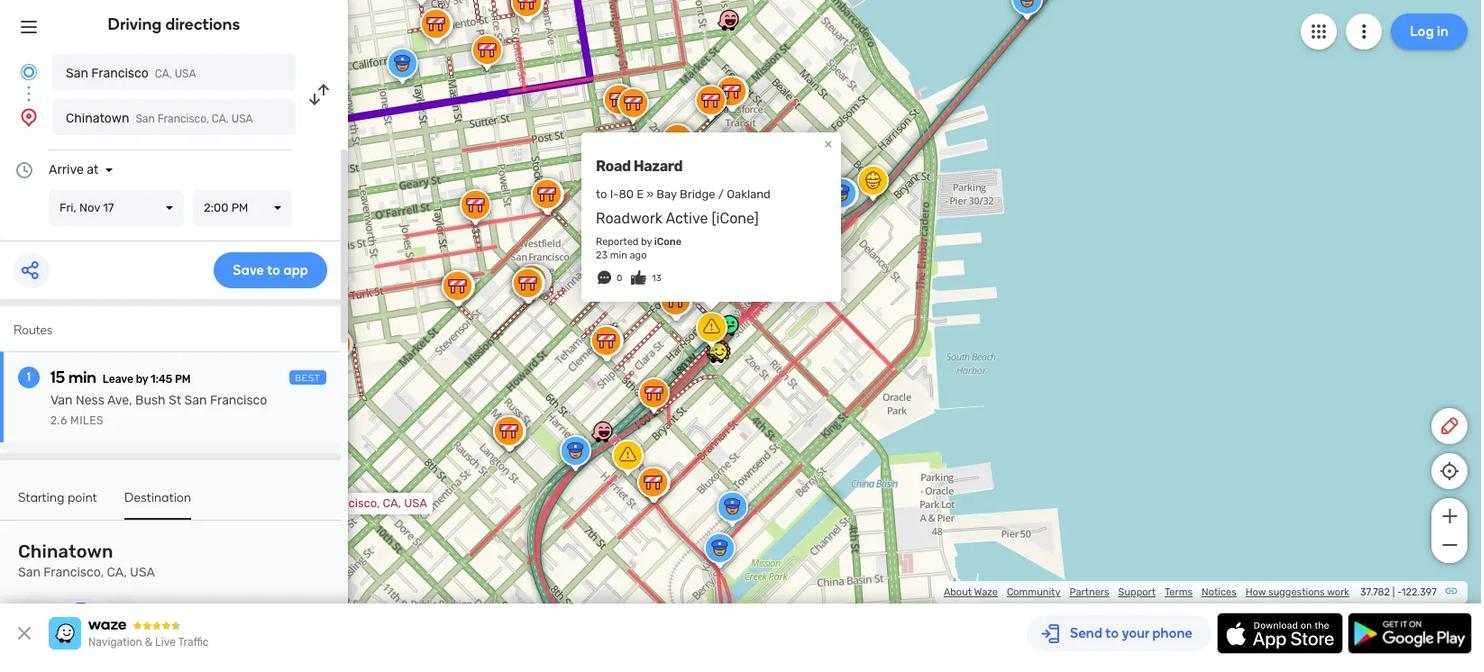 Task type: describe. For each thing, give the bounding box(es) containing it.
0 horizontal spatial min
[[69, 368, 96, 388]]

destination
[[125, 491, 191, 506]]

&
[[145, 637, 153, 649]]

ness
[[76, 393, 105, 409]]

terms link
[[1165, 587, 1193, 599]]

2.6
[[51, 415, 67, 428]]

francisco inside the van ness ave, bush st san francisco 2.6 miles
[[210, 393, 267, 409]]

2:00
[[204, 201, 229, 215]]

fri, nov 17
[[60, 201, 114, 215]]

pencil image
[[1439, 416, 1461, 437]]

van
[[51, 393, 73, 409]]

partners
[[1070, 587, 1110, 599]]

80
[[619, 187, 634, 201]]

point
[[68, 491, 97, 506]]

st
[[169, 393, 181, 409]]

0 horizontal spatial francisco
[[91, 66, 149, 81]]

miles
[[70, 415, 104, 428]]

notices
[[1202, 587, 1237, 599]]

support link
[[1119, 587, 1156, 599]]

navigation & live traffic
[[88, 637, 209, 649]]

[icone]
[[712, 210, 759, 227]]

roadwork active [icone] reported by icone 23 min ago
[[596, 210, 759, 262]]

road
[[596, 158, 631, 175]]

to i-80 e » bay bridge / oakland
[[596, 187, 771, 201]]

community
[[1007, 587, 1061, 599]]

0 vertical spatial chinatown san francisco, ca, usa
[[66, 111, 253, 126]]

× link
[[821, 135, 837, 152]]

community link
[[1007, 587, 1061, 599]]

2:00 pm
[[204, 201, 248, 215]]

chinatown inside the chinatown san francisco, ca, usa
[[18, 541, 113, 563]]

2 vertical spatial francisco,
[[44, 566, 104, 581]]

min inside "roadwork active [icone] reported by icone 23 min ago"
[[610, 250, 628, 262]]

ago
[[630, 250, 647, 262]]

0 vertical spatial chinatown
[[66, 111, 129, 126]]

starting
[[18, 491, 65, 506]]

starting point button
[[18, 491, 97, 519]]

link image
[[1445, 584, 1459, 599]]

san francisco, ca, usa
[[300, 497, 428, 510]]

driving directions
[[108, 14, 240, 34]]

bush
[[135, 393, 166, 409]]

partners link
[[1070, 587, 1110, 599]]

support
[[1119, 587, 1156, 599]]

active
[[666, 210, 708, 227]]

zoom in image
[[1439, 506, 1462, 528]]

i-
[[610, 187, 619, 201]]

clock image
[[14, 160, 35, 181]]

fri,
[[60, 201, 76, 215]]

e
[[637, 187, 644, 201]]

ca, inside "san francisco ca, usa"
[[155, 68, 172, 80]]

37.782 | -122.397
[[1361, 587, 1438, 599]]

reported
[[596, 236, 639, 248]]

x image
[[14, 623, 35, 645]]

routes
[[14, 323, 53, 338]]

1 horizontal spatial francisco,
[[158, 113, 209, 125]]

terms
[[1165, 587, 1193, 599]]

suggestions
[[1269, 587, 1326, 599]]

waze
[[975, 587, 998, 599]]



Task type: vqa. For each thing, say whether or not it's contained in the screenshot.
Los Angeles, CA, USA
no



Task type: locate. For each thing, give the bounding box(es) containing it.
chinatown down starting point button in the left bottom of the page
[[18, 541, 113, 563]]

1 vertical spatial francisco,
[[324, 497, 380, 510]]

1 vertical spatial min
[[69, 368, 96, 388]]

chinatown san francisco, ca, usa down "san francisco ca, usa" at the left of the page
[[66, 111, 253, 126]]

to
[[596, 187, 608, 201]]

122.397
[[1402, 587, 1438, 599]]

san
[[66, 66, 88, 81], [136, 113, 155, 125], [185, 393, 207, 409], [300, 497, 321, 510], [18, 566, 41, 581]]

usa inside "san francisco ca, usa"
[[175, 68, 196, 80]]

by left 1:45
[[136, 373, 148, 386]]

roadwork
[[596, 210, 663, 227]]

at
[[87, 162, 99, 178]]

37.782
[[1361, 587, 1391, 599]]

23
[[596, 250, 608, 262]]

chinatown san francisco, ca, usa down point
[[18, 541, 155, 581]]

1 vertical spatial chinatown san francisco, ca, usa
[[18, 541, 155, 581]]

pm right 1:45
[[175, 373, 191, 386]]

17
[[103, 201, 114, 215]]

pm
[[231, 201, 248, 215], [175, 373, 191, 386]]

0 vertical spatial pm
[[231, 201, 248, 215]]

fri, nov 17 list box
[[49, 190, 184, 226]]

1
[[27, 370, 31, 385]]

notices link
[[1202, 587, 1237, 599]]

starting point
[[18, 491, 97, 506]]

0 vertical spatial francisco,
[[158, 113, 209, 125]]

van ness ave, bush st san francisco 2.6 miles
[[51, 393, 267, 428]]

ave,
[[107, 393, 132, 409]]

1 horizontal spatial by
[[641, 236, 652, 248]]

how
[[1246, 587, 1267, 599]]

»
[[647, 187, 654, 201]]

oakland
[[727, 187, 771, 201]]

min up ness
[[69, 368, 96, 388]]

francisco right st
[[210, 393, 267, 409]]

by
[[641, 236, 652, 248], [136, 373, 148, 386]]

icone
[[655, 236, 682, 248]]

driving
[[108, 14, 162, 34]]

arrive
[[49, 162, 84, 178]]

chinatown san francisco, ca, usa
[[66, 111, 253, 126], [18, 541, 155, 581]]

min down reported
[[610, 250, 628, 262]]

0 vertical spatial min
[[610, 250, 628, 262]]

-
[[1398, 587, 1402, 599]]

pm inside 15 min leave by 1:45 pm
[[175, 373, 191, 386]]

usa
[[175, 68, 196, 80], [232, 113, 253, 125], [404, 497, 428, 510], [130, 566, 155, 581]]

directions
[[166, 14, 240, 34]]

san inside the van ness ave, bush st san francisco 2.6 miles
[[185, 393, 207, 409]]

1 horizontal spatial francisco
[[210, 393, 267, 409]]

traffic
[[178, 637, 209, 649]]

0 vertical spatial francisco
[[91, 66, 149, 81]]

1 vertical spatial by
[[136, 373, 148, 386]]

navigation
[[88, 637, 142, 649]]

hazard
[[634, 158, 683, 175]]

2:00 pm list box
[[193, 190, 292, 226]]

nov
[[79, 201, 100, 215]]

15
[[51, 368, 65, 388]]

1 vertical spatial francisco
[[210, 393, 267, 409]]

best
[[295, 373, 321, 384]]

san francisco ca, usa
[[66, 66, 196, 81]]

bridge
[[680, 187, 716, 201]]

2 horizontal spatial francisco,
[[324, 497, 380, 510]]

by inside 15 min leave by 1:45 pm
[[136, 373, 148, 386]]

about
[[944, 587, 972, 599]]

1 vertical spatial pm
[[175, 373, 191, 386]]

0
[[617, 273, 623, 284]]

|
[[1393, 587, 1395, 599]]

about waze link
[[944, 587, 998, 599]]

francisco,
[[158, 113, 209, 125], [324, 497, 380, 510], [44, 566, 104, 581]]

0 vertical spatial by
[[641, 236, 652, 248]]

chinatown up the at
[[66, 111, 129, 126]]

arrive at
[[49, 162, 99, 178]]

×
[[825, 135, 833, 152]]

1:45
[[151, 373, 172, 386]]

destination button
[[125, 491, 191, 520]]

how suggestions work link
[[1246, 587, 1350, 599]]

0 horizontal spatial by
[[136, 373, 148, 386]]

leave
[[103, 373, 133, 386]]

0 horizontal spatial francisco,
[[44, 566, 104, 581]]

by up ago
[[641, 236, 652, 248]]

min
[[610, 250, 628, 262], [69, 368, 96, 388]]

francisco down driving
[[91, 66, 149, 81]]

zoom out image
[[1439, 535, 1462, 556]]

live
[[155, 637, 176, 649]]

current location image
[[18, 61, 40, 83]]

/
[[719, 187, 724, 201]]

1 horizontal spatial min
[[610, 250, 628, 262]]

ca,
[[155, 68, 172, 80], [212, 113, 229, 125], [383, 497, 401, 510], [107, 566, 127, 581]]

1 horizontal spatial pm
[[231, 201, 248, 215]]

work
[[1328, 587, 1350, 599]]

pm inside list box
[[231, 201, 248, 215]]

road hazard
[[596, 158, 683, 175]]

chinatown
[[66, 111, 129, 126], [18, 541, 113, 563]]

francisco
[[91, 66, 149, 81], [210, 393, 267, 409]]

about waze community partners support terms notices how suggestions work
[[944, 587, 1350, 599]]

location image
[[18, 106, 40, 128]]

13
[[652, 273, 662, 284]]

15 min leave by 1:45 pm
[[51, 368, 191, 388]]

bay
[[657, 187, 677, 201]]

1 vertical spatial chinatown
[[18, 541, 113, 563]]

by inside "roadwork active [icone] reported by icone 23 min ago"
[[641, 236, 652, 248]]

0 horizontal spatial pm
[[175, 373, 191, 386]]

pm right 2:00
[[231, 201, 248, 215]]



